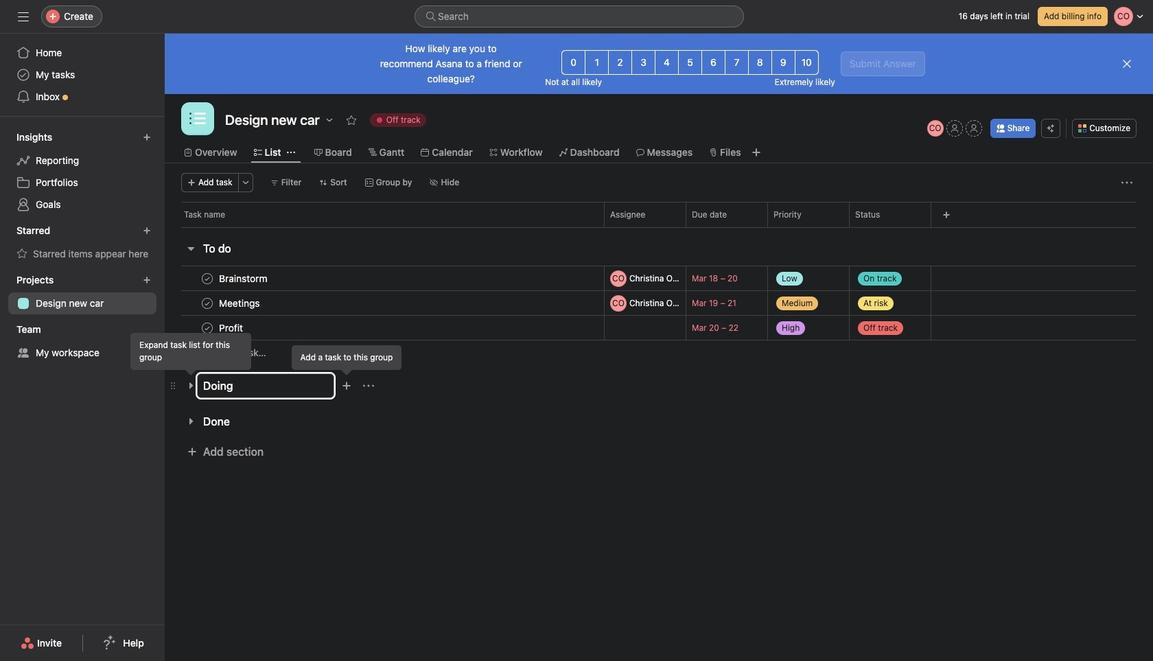Task type: describe. For each thing, give the bounding box(es) containing it.
expand task list for this group image
[[185, 416, 196, 427]]

tab actions image
[[287, 148, 295, 157]]

brainstorm cell
[[165, 266, 604, 291]]

0 horizontal spatial tooltip
[[131, 334, 251, 374]]

add tab image
[[751, 147, 762, 158]]

global element
[[0, 34, 165, 116]]

task name text field for profit cell
[[216, 321, 247, 335]]

expand task list for this group image
[[185, 381, 196, 391]]

add items to starred image
[[143, 227, 151, 235]]

mark complete image
[[199, 320, 216, 336]]

Mark complete checkbox
[[199, 320, 216, 336]]

more actions image
[[242, 179, 250, 187]]

task name text field for brainstorm cell
[[216, 272, 272, 285]]



Task type: vqa. For each thing, say whether or not it's contained in the screenshot.
'Collapse List For This Section: Recents' 'icon'
no



Task type: locate. For each thing, give the bounding box(es) containing it.
mark complete image inside brainstorm cell
[[199, 270, 216, 287]]

option group
[[562, 50, 819, 75]]

1 vertical spatial task name text field
[[216, 296, 264, 310]]

list image
[[190, 111, 206, 127]]

2 vertical spatial task name text field
[[216, 321, 247, 335]]

mark complete checkbox up mark complete option
[[199, 270, 216, 287]]

mark complete checkbox up mark complete icon
[[199, 295, 216, 311]]

mark complete checkbox for task name text box in the brainstorm cell
[[199, 270, 216, 287]]

mark complete image inside meetings cell
[[199, 295, 216, 311]]

mark complete image for task name text box in the brainstorm cell
[[199, 270, 216, 287]]

collapse task list for this group image
[[185, 243, 196, 254]]

None radio
[[585, 50, 609, 75], [632, 50, 656, 75], [655, 50, 679, 75], [585, 50, 609, 75], [632, 50, 656, 75], [655, 50, 679, 75]]

tooltip
[[131, 334, 251, 374], [292, 346, 401, 374]]

1 vertical spatial mark complete checkbox
[[199, 295, 216, 311]]

add to starred image
[[346, 115, 357, 126]]

2 mark complete checkbox from the top
[[199, 295, 216, 311]]

projects element
[[0, 268, 165, 317]]

0 vertical spatial task name text field
[[216, 272, 272, 285]]

0 vertical spatial mark complete image
[[199, 270, 216, 287]]

mark complete checkbox inside brainstorm cell
[[199, 270, 216, 287]]

mark complete image up mark complete icon
[[199, 295, 216, 311]]

None radio
[[562, 50, 586, 75], [609, 50, 633, 75], [679, 50, 703, 75], [702, 50, 726, 75], [725, 50, 749, 75], [749, 50, 773, 75], [772, 50, 796, 75], [795, 50, 819, 75], [562, 50, 586, 75], [609, 50, 633, 75], [679, 50, 703, 75], [702, 50, 726, 75], [725, 50, 749, 75], [749, 50, 773, 75], [772, 50, 796, 75], [795, 50, 819, 75]]

add a task to this group image
[[341, 381, 352, 391]]

mark complete checkbox for task name text box in the meetings cell
[[199, 295, 216, 311]]

task name text field inside meetings cell
[[216, 296, 264, 310]]

Mark complete checkbox
[[199, 270, 216, 287], [199, 295, 216, 311]]

ask ai image
[[1048, 124, 1056, 133]]

header to do tree grid
[[165, 266, 1154, 365]]

tooltip up expand task list for this group image
[[131, 334, 251, 374]]

profit cell
[[165, 315, 604, 341]]

3 task name text field from the top
[[216, 321, 247, 335]]

tooltip up add a task to this group icon
[[292, 346, 401, 374]]

1 mark complete checkbox from the top
[[199, 270, 216, 287]]

task name text field for meetings cell
[[216, 296, 264, 310]]

1 horizontal spatial tooltip
[[292, 346, 401, 374]]

task name text field inside brainstorm cell
[[216, 272, 272, 285]]

teams element
[[0, 317, 165, 367]]

2 task name text field from the top
[[216, 296, 264, 310]]

add field image
[[943, 211, 951, 219]]

1 mark complete image from the top
[[199, 270, 216, 287]]

task name text field inside profit cell
[[216, 321, 247, 335]]

more section actions image
[[363, 381, 374, 391]]

meetings cell
[[165, 291, 604, 316]]

0 vertical spatial mark complete checkbox
[[199, 270, 216, 287]]

new insights image
[[143, 133, 151, 141]]

manage project members image
[[928, 120, 944, 137]]

row
[[165, 202, 1154, 227], [181, 227, 1137, 228], [165, 266, 1154, 291], [165, 291, 1154, 316], [165, 315, 1154, 341], [165, 340, 1154, 365]]

insights element
[[0, 125, 165, 218]]

1 vertical spatial mark complete image
[[199, 295, 216, 311]]

2 mark complete image from the top
[[199, 295, 216, 311]]

mark complete image up mark complete option
[[199, 270, 216, 287]]

starred element
[[0, 218, 165, 268]]

mark complete image for task name text box in the meetings cell
[[199, 295, 216, 311]]

hide sidebar image
[[18, 11, 29, 22]]

Task name text field
[[216, 272, 272, 285], [216, 296, 264, 310], [216, 321, 247, 335]]

mark complete checkbox inside meetings cell
[[199, 295, 216, 311]]

New section text field
[[197, 374, 334, 398]]

dismiss image
[[1122, 58, 1133, 69]]

list box
[[415, 5, 745, 27]]

mark complete image
[[199, 270, 216, 287], [199, 295, 216, 311]]

1 task name text field from the top
[[216, 272, 272, 285]]

new project or portfolio image
[[143, 276, 151, 284]]



